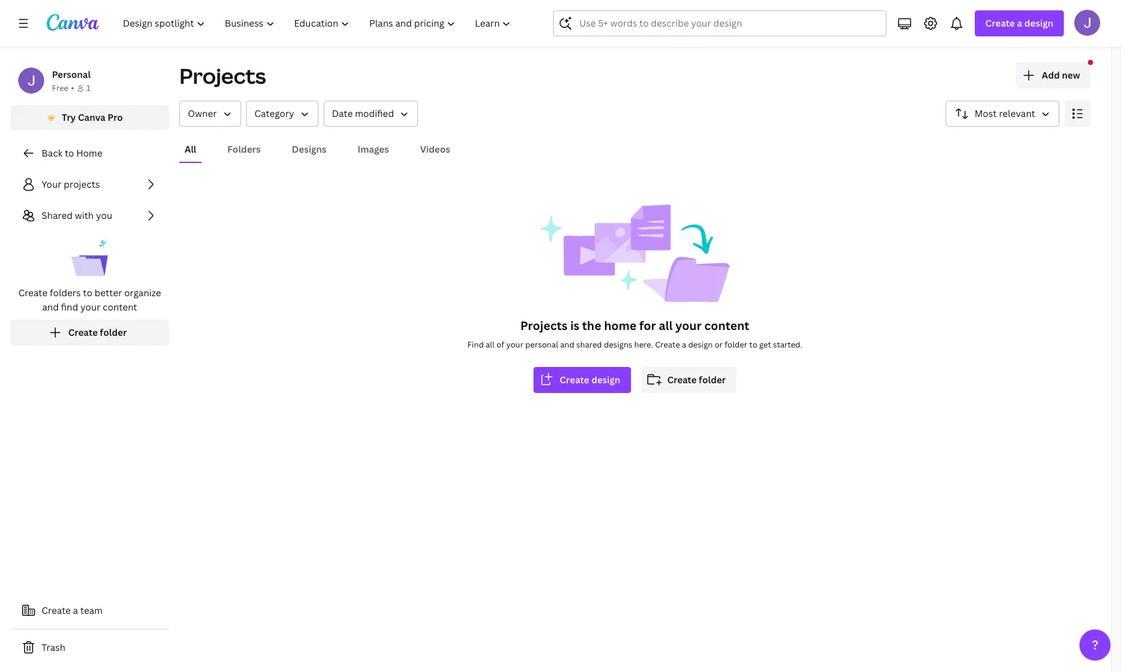 Task type: locate. For each thing, give the bounding box(es) containing it.
1 horizontal spatial design
[[688, 339, 713, 350]]

2 vertical spatial design
[[592, 374, 621, 386]]

0 horizontal spatial create folder
[[68, 326, 127, 339]]

folder down or
[[699, 374, 726, 386]]

1 vertical spatial create folder
[[667, 374, 726, 386]]

folder right or
[[725, 339, 748, 350]]

to right back
[[65, 147, 74, 159]]

1 vertical spatial design
[[688, 339, 713, 350]]

try canva pro
[[62, 111, 123, 124]]

1 vertical spatial projects
[[521, 318, 568, 333]]

your right "for"
[[676, 318, 702, 333]]

to
[[65, 147, 74, 159], [83, 287, 92, 299], [750, 339, 758, 350]]

create
[[986, 17, 1015, 29], [18, 287, 47, 299], [68, 326, 98, 339], [655, 339, 680, 350], [560, 374, 589, 386], [667, 374, 697, 386], [42, 605, 71, 617]]

design
[[1025, 17, 1054, 29], [688, 339, 713, 350], [592, 374, 621, 386]]

a up add new dropdown button
[[1017, 17, 1023, 29]]

personal
[[525, 339, 558, 350]]

personal
[[52, 68, 91, 81]]

0 horizontal spatial a
[[73, 605, 78, 617]]

create folder
[[68, 326, 127, 339], [667, 374, 726, 386]]

all
[[659, 318, 673, 333], [486, 339, 495, 350]]

folder
[[100, 326, 127, 339], [725, 339, 748, 350], [699, 374, 726, 386]]

and left 'find'
[[42, 301, 59, 313]]

1 vertical spatial create folder button
[[641, 367, 736, 393]]

of
[[497, 339, 504, 350]]

category
[[255, 107, 294, 120]]

all right "for"
[[659, 318, 673, 333]]

list
[[10, 172, 169, 346]]

content
[[103, 301, 137, 313], [705, 318, 750, 333]]

most
[[975, 107, 997, 120]]

create a design button
[[975, 10, 1064, 36]]

1 vertical spatial content
[[705, 318, 750, 333]]

to left get
[[750, 339, 758, 350]]

0 vertical spatial design
[[1025, 17, 1054, 29]]

2 vertical spatial a
[[73, 605, 78, 617]]

design down designs at bottom
[[592, 374, 621, 386]]

home
[[76, 147, 102, 159]]

1 horizontal spatial all
[[659, 318, 673, 333]]

jacob simon image
[[1075, 10, 1101, 36]]

create a design
[[986, 17, 1054, 29]]

and down is
[[560, 339, 575, 350]]

content up or
[[705, 318, 750, 333]]

design inside projects is the home for all your content find all of your personal and shared designs here. create a design or folder to get started.
[[688, 339, 713, 350]]

date modified
[[332, 107, 394, 120]]

1 vertical spatial and
[[560, 339, 575, 350]]

get
[[759, 339, 771, 350]]

all left of
[[486, 339, 495, 350]]

0 vertical spatial create folder button
[[10, 320, 169, 346]]

a inside button
[[73, 605, 78, 617]]

0 vertical spatial content
[[103, 301, 137, 313]]

0 vertical spatial to
[[65, 147, 74, 159]]

0 horizontal spatial all
[[486, 339, 495, 350]]

Search search field
[[580, 11, 861, 36]]

1 horizontal spatial content
[[705, 318, 750, 333]]

0 horizontal spatial design
[[592, 374, 621, 386]]

1 horizontal spatial your
[[506, 339, 524, 350]]

2 horizontal spatial to
[[750, 339, 758, 350]]

better
[[95, 287, 122, 299]]

projects inside projects is the home for all your content find all of your personal and shared designs here. create a design or folder to get started.
[[521, 318, 568, 333]]

with
[[75, 209, 94, 222]]

2 horizontal spatial your
[[676, 318, 702, 333]]

new
[[1062, 69, 1080, 81]]

0 vertical spatial create folder
[[68, 326, 127, 339]]

projects up owner button
[[179, 62, 266, 90]]

a left team
[[73, 605, 78, 617]]

design left or
[[688, 339, 713, 350]]

0 vertical spatial a
[[1017, 17, 1023, 29]]

0 horizontal spatial content
[[103, 301, 137, 313]]

add new
[[1042, 69, 1080, 81]]

create folder button down 'find'
[[10, 320, 169, 346]]

projects up personal
[[521, 318, 568, 333]]

a
[[1017, 17, 1023, 29], [682, 339, 686, 350], [73, 605, 78, 617]]

1 vertical spatial a
[[682, 339, 686, 350]]

projects for projects
[[179, 62, 266, 90]]

1 vertical spatial to
[[83, 287, 92, 299]]

0 horizontal spatial your
[[80, 301, 100, 313]]

a for design
[[1017, 17, 1023, 29]]

1 horizontal spatial projects
[[521, 318, 568, 333]]

2 horizontal spatial a
[[1017, 17, 1023, 29]]

folder down 'better'
[[100, 326, 127, 339]]

create folder button down or
[[641, 367, 736, 393]]

modified
[[355, 107, 394, 120]]

0 horizontal spatial create folder button
[[10, 320, 169, 346]]

create folder button
[[10, 320, 169, 346], [641, 367, 736, 393]]

list containing your projects
[[10, 172, 169, 346]]

projects
[[179, 62, 266, 90], [521, 318, 568, 333]]

your inside create folders to better organize and find your content
[[80, 301, 100, 313]]

content down 'better'
[[103, 301, 137, 313]]

0 horizontal spatial and
[[42, 301, 59, 313]]

create folder down or
[[667, 374, 726, 386]]

1 vertical spatial all
[[486, 339, 495, 350]]

0 vertical spatial projects
[[179, 62, 266, 90]]

your right of
[[506, 339, 524, 350]]

1 horizontal spatial create folder
[[667, 374, 726, 386]]

design left jacob simon 'image'
[[1025, 17, 1054, 29]]

for
[[639, 318, 656, 333]]

1 vertical spatial folder
[[725, 339, 748, 350]]

2 horizontal spatial design
[[1025, 17, 1054, 29]]

your projects
[[42, 178, 100, 190]]

1 horizontal spatial a
[[682, 339, 686, 350]]

organize
[[124, 287, 161, 299]]

create folder for create folder button to the left
[[68, 326, 127, 339]]

create folder down create folders to better organize and find your content at the top
[[68, 326, 127, 339]]

started.
[[773, 339, 803, 350]]

0 vertical spatial and
[[42, 301, 59, 313]]

0 horizontal spatial projects
[[179, 62, 266, 90]]

1
[[86, 83, 91, 94]]

Date modified button
[[324, 101, 418, 127]]

create design button
[[534, 367, 631, 393]]

a inside dropdown button
[[1017, 17, 1023, 29]]

None search field
[[554, 10, 887, 36]]

1 horizontal spatial and
[[560, 339, 575, 350]]

1 vertical spatial your
[[676, 318, 702, 333]]

all button
[[179, 137, 202, 162]]

2 vertical spatial to
[[750, 339, 758, 350]]

and
[[42, 301, 59, 313], [560, 339, 575, 350]]

to left 'better'
[[83, 287, 92, 299]]

your
[[80, 301, 100, 313], [676, 318, 702, 333], [506, 339, 524, 350]]

Sort by button
[[946, 101, 1060, 127]]

back
[[42, 147, 63, 159]]

your right 'find'
[[80, 301, 100, 313]]

here.
[[634, 339, 653, 350]]

0 vertical spatial your
[[80, 301, 100, 313]]

a left or
[[682, 339, 686, 350]]

create inside projects is the home for all your content find all of your personal and shared designs here. create a design or folder to get started.
[[655, 339, 680, 350]]

1 horizontal spatial to
[[83, 287, 92, 299]]

2 vertical spatial your
[[506, 339, 524, 350]]

images
[[358, 143, 389, 155]]



Task type: describe. For each thing, give the bounding box(es) containing it.
designs button
[[287, 137, 332, 162]]

videos button
[[415, 137, 456, 162]]

find
[[468, 339, 484, 350]]

your projects link
[[10, 172, 169, 198]]

create inside create folders to better organize and find your content
[[18, 287, 47, 299]]

your
[[42, 178, 62, 190]]

designs
[[292, 143, 327, 155]]

and inside create folders to better organize and find your content
[[42, 301, 59, 313]]

a inside projects is the home for all your content find all of your personal and shared designs here. create a design or folder to get started.
[[682, 339, 686, 350]]

owner
[[188, 107, 217, 120]]

create folder for the rightmost create folder button
[[667, 374, 726, 386]]

all
[[185, 143, 196, 155]]

shared
[[42, 209, 73, 222]]

pro
[[108, 111, 123, 124]]

folders
[[50, 287, 81, 299]]

content inside projects is the home for all your content find all of your personal and shared designs here. create a design or folder to get started.
[[705, 318, 750, 333]]

shared with you link
[[10, 203, 169, 229]]

try canva pro button
[[10, 105, 169, 130]]

find
[[61, 301, 78, 313]]

add new button
[[1016, 62, 1091, 88]]

folders button
[[222, 137, 266, 162]]

relevant
[[999, 107, 1036, 120]]

the
[[582, 318, 601, 333]]

projects
[[64, 178, 100, 190]]

date
[[332, 107, 353, 120]]

Category button
[[246, 101, 318, 127]]

design inside dropdown button
[[1025, 17, 1054, 29]]

create a team
[[42, 605, 103, 617]]

projects for projects is the home for all your content find all of your personal and shared designs here. create a design or folder to get started.
[[521, 318, 568, 333]]

1 horizontal spatial create folder button
[[641, 367, 736, 393]]

canva
[[78, 111, 105, 124]]

free
[[52, 83, 68, 94]]

home
[[604, 318, 637, 333]]

projects is the home for all your content find all of your personal and shared designs here. create a design or folder to get started.
[[468, 318, 803, 350]]

designs
[[604, 339, 633, 350]]

trash link
[[10, 635, 169, 661]]

trash
[[42, 642, 65, 654]]

folder inside projects is the home for all your content find all of your personal and shared designs here. create a design or folder to get started.
[[725, 339, 748, 350]]

videos
[[420, 143, 450, 155]]

top level navigation element
[[114, 10, 522, 36]]

to inside create folders to better organize and find your content
[[83, 287, 92, 299]]

or
[[715, 339, 723, 350]]

design inside button
[[592, 374, 621, 386]]

shared
[[576, 339, 602, 350]]

folders
[[228, 143, 261, 155]]

•
[[71, 83, 74, 94]]

0 vertical spatial all
[[659, 318, 673, 333]]

is
[[570, 318, 580, 333]]

create design
[[560, 374, 621, 386]]

to inside projects is the home for all your content find all of your personal and shared designs here. create a design or folder to get started.
[[750, 339, 758, 350]]

back to home
[[42, 147, 102, 159]]

content inside create folders to better organize and find your content
[[103, 301, 137, 313]]

free •
[[52, 83, 74, 94]]

0 horizontal spatial to
[[65, 147, 74, 159]]

Owner button
[[179, 101, 241, 127]]

create a team button
[[10, 598, 169, 624]]

shared with you
[[42, 209, 112, 222]]

0 vertical spatial folder
[[100, 326, 127, 339]]

a for team
[[73, 605, 78, 617]]

images button
[[353, 137, 394, 162]]

2 vertical spatial folder
[[699, 374, 726, 386]]

and inside projects is the home for all your content find all of your personal and shared designs here. create a design or folder to get started.
[[560, 339, 575, 350]]

most relevant
[[975, 107, 1036, 120]]

back to home link
[[10, 140, 169, 166]]

you
[[96, 209, 112, 222]]

team
[[80, 605, 103, 617]]

add
[[1042, 69, 1060, 81]]

create folders to better organize and find your content
[[18, 287, 161, 313]]

create inside dropdown button
[[986, 17, 1015, 29]]

try
[[62, 111, 76, 124]]



Task type: vqa. For each thing, say whether or not it's contained in the screenshot.
second "View" from the bottom of the page
no



